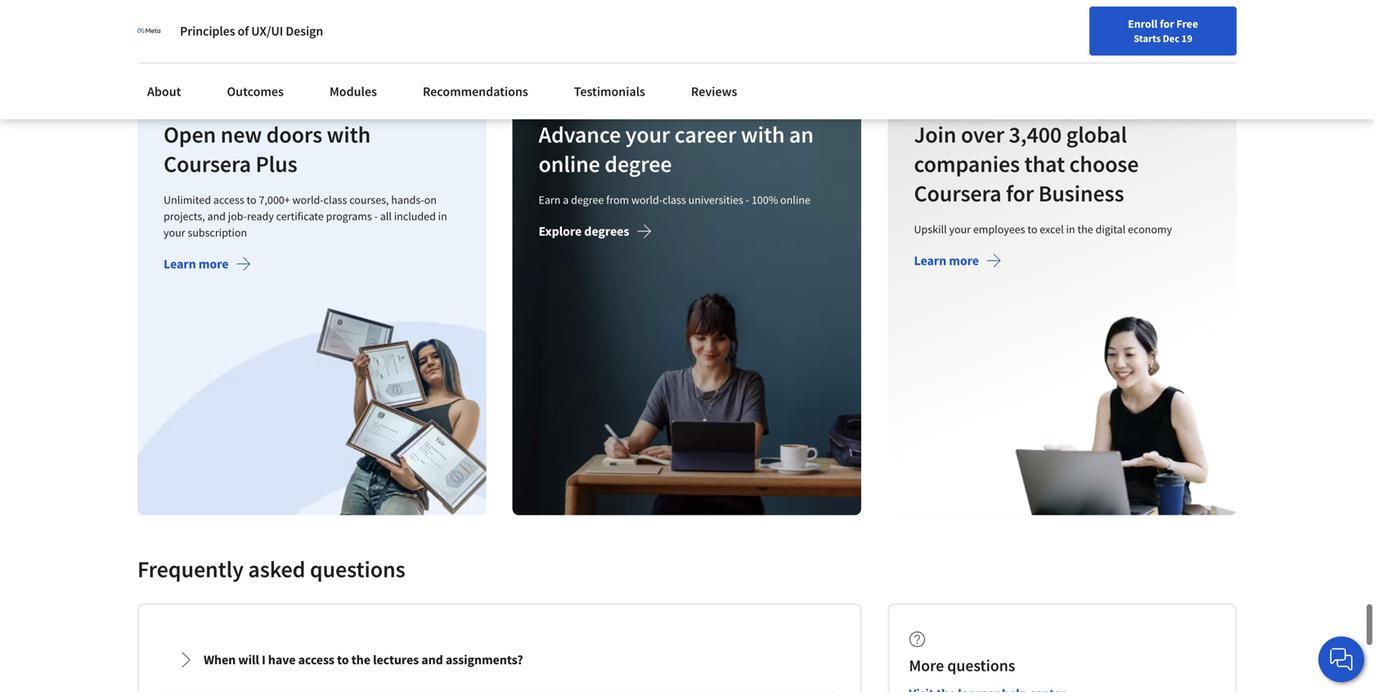 Task type: describe. For each thing, give the bounding box(es) containing it.
access inside dropdown button
[[298, 652, 335, 669]]

plus
[[256, 150, 297, 178]]

over
[[961, 120, 1004, 149]]

principles
[[180, 23, 235, 39]]

coursera inside open new doors with coursera plus
[[164, 150, 251, 178]]

19
[[1182, 32, 1193, 45]]

lectures
[[373, 652, 419, 669]]

world- for 7,000+
[[292, 193, 324, 207]]

design
[[286, 23, 323, 39]]

with for doors
[[327, 120, 371, 149]]

frequently asked questions
[[137, 555, 405, 584]]

chat with us image
[[1329, 647, 1355, 673]]

open new doors with coursera plus
[[164, 120, 371, 178]]

when
[[204, 652, 236, 669]]

1 vertical spatial questions
[[947, 656, 1015, 676]]

your inside unlimited access to 7,000+ world-class courses, hands-on projects, and job-ready certificate programs - all included in your subscription
[[164, 225, 185, 240]]

more for learn more link to the right
[[949, 253, 979, 269]]

7,000+
[[259, 193, 290, 207]]

more questions
[[909, 656, 1015, 676]]

with for career
[[741, 120, 785, 149]]

courses,
[[349, 193, 389, 207]]

learn more for learn more link to the right
[[914, 253, 979, 269]]

1 vertical spatial online
[[781, 193, 811, 207]]

included
[[394, 209, 436, 224]]

coursera inside join over 3,400 global companies that choose coursera for business
[[914, 179, 1002, 208]]

doors
[[266, 120, 322, 149]]

assignments?
[[446, 652, 523, 669]]

testimonials
[[574, 83, 645, 100]]

learn for left learn more link
[[164, 256, 196, 272]]

degree inside advance your career with an online degree
[[605, 150, 672, 178]]

online inside advance your career with an online degree
[[539, 150, 600, 178]]

open
[[164, 120, 216, 149]]

0 vertical spatial -
[[746, 193, 750, 207]]

subscription
[[188, 225, 247, 240]]

explore degrees
[[539, 223, 629, 240]]

economy
[[1128, 222, 1172, 237]]

programs
[[326, 209, 372, 224]]

the for in
[[1078, 222, 1093, 237]]

recommendations
[[423, 83, 528, 100]]

about
[[147, 83, 181, 100]]

companies
[[914, 150, 1020, 178]]

hands-
[[391, 193, 424, 207]]

show notifications image
[[1153, 20, 1173, 40]]

learn more for left learn more link
[[164, 256, 229, 272]]

class for courses,
[[324, 193, 347, 207]]

earn a degree from world-class universities - 100% online
[[539, 193, 811, 207]]

unlimited access to 7,000+ world-class courses, hands-on projects, and job-ready certificate programs - all included in your subscription
[[164, 193, 447, 240]]

modules link
[[320, 74, 387, 110]]

modules
[[330, 83, 377, 100]]

your for advance
[[626, 120, 670, 149]]

class for universities
[[663, 193, 686, 207]]

reviews link
[[681, 74, 747, 110]]

learn for learn more link to the right
[[914, 253, 946, 269]]

more for left learn more link
[[199, 256, 229, 272]]

digital
[[1096, 222, 1126, 237]]

and inside dropdown button
[[422, 652, 443, 669]]

when will i have access to the lectures and assignments?
[[204, 652, 523, 669]]

outcomes
[[227, 83, 284, 100]]

principles of ux/ui design
[[180, 23, 323, 39]]

more
[[909, 656, 944, 676]]

2 horizontal spatial to
[[1028, 222, 1038, 237]]

a
[[563, 193, 569, 207]]

explore degrees link
[[539, 223, 652, 243]]

asked
[[248, 555, 305, 584]]



Task type: vqa. For each thing, say whether or not it's contained in the screenshot.
the right world-
yes



Task type: locate. For each thing, give the bounding box(es) containing it.
1 horizontal spatial learn
[[914, 253, 946, 269]]

- left all
[[374, 209, 378, 224]]

1 horizontal spatial world-
[[632, 193, 663, 207]]

coursera down the companies
[[914, 179, 1002, 208]]

0 vertical spatial and
[[207, 209, 226, 224]]

online
[[539, 150, 600, 178], [781, 193, 811, 207]]

1 vertical spatial the
[[351, 652, 371, 669]]

1 horizontal spatial with
[[741, 120, 785, 149]]

class inside unlimited access to 7,000+ world-class courses, hands-on projects, and job-ready certificate programs - all included in your subscription
[[324, 193, 347, 207]]

1 horizontal spatial your
[[626, 120, 670, 149]]

more
[[949, 253, 979, 269], [199, 256, 229, 272]]

english button
[[1031, 0, 1130, 53]]

learn more down upskill
[[914, 253, 979, 269]]

your
[[626, 120, 670, 149], [949, 222, 971, 237], [164, 225, 185, 240]]

of
[[238, 23, 249, 39]]

excel
[[1040, 222, 1064, 237]]

for up dec
[[1160, 16, 1174, 31]]

with
[[327, 120, 371, 149], [741, 120, 785, 149]]

- inside unlimited access to 7,000+ world-class courses, hands-on projects, and job-ready certificate programs - all included in your subscription
[[374, 209, 378, 224]]

1 vertical spatial coursera
[[914, 179, 1002, 208]]

degree right the a
[[571, 193, 604, 207]]

0 vertical spatial the
[[1078, 222, 1093, 237]]

to inside unlimited access to 7,000+ world-class courses, hands-on projects, and job-ready certificate programs - all included in your subscription
[[247, 193, 257, 207]]

degree up from
[[605, 150, 672, 178]]

and inside unlimited access to 7,000+ world-class courses, hands-on projects, and job-ready certificate programs - all included in your subscription
[[207, 209, 226, 224]]

2 horizontal spatial your
[[949, 222, 971, 237]]

in right included
[[438, 209, 447, 224]]

questions
[[310, 555, 405, 584], [947, 656, 1015, 676]]

1 class from the left
[[324, 193, 347, 207]]

global
[[1066, 120, 1127, 149]]

0 horizontal spatial for
[[1006, 179, 1034, 208]]

0 vertical spatial online
[[539, 150, 600, 178]]

learn more link down subscription
[[164, 256, 251, 276]]

class left universities
[[663, 193, 686, 207]]

1 vertical spatial access
[[298, 652, 335, 669]]

0 horizontal spatial more
[[199, 256, 229, 272]]

to inside dropdown button
[[337, 652, 349, 669]]

to left lectures
[[337, 652, 349, 669]]

and
[[207, 209, 226, 224], [422, 652, 443, 669]]

1 vertical spatial -
[[374, 209, 378, 224]]

0 horizontal spatial access
[[213, 193, 244, 207]]

to left 'excel'
[[1028, 222, 1038, 237]]

questions right more
[[947, 656, 1015, 676]]

universities
[[689, 193, 744, 207]]

meta image
[[137, 20, 160, 43]]

projects,
[[164, 209, 205, 224]]

1 horizontal spatial learn more
[[914, 253, 979, 269]]

access
[[213, 193, 244, 207], [298, 652, 335, 669]]

1 with from the left
[[327, 120, 371, 149]]

reviews
[[691, 83, 737, 100]]

in inside unlimited access to 7,000+ world-class courses, hands-on projects, and job-ready certificate programs - all included in your subscription
[[438, 209, 447, 224]]

advance
[[539, 120, 621, 149]]

have
[[268, 652, 296, 669]]

for inside join over 3,400 global companies that choose coursera for business
[[1006, 179, 1034, 208]]

0 horizontal spatial -
[[374, 209, 378, 224]]

1 horizontal spatial and
[[422, 652, 443, 669]]

to
[[247, 193, 257, 207], [1028, 222, 1038, 237], [337, 652, 349, 669]]

1 vertical spatial for
[[1006, 179, 1034, 208]]

class
[[324, 193, 347, 207], [663, 193, 686, 207]]

1 horizontal spatial questions
[[947, 656, 1015, 676]]

for
[[1160, 16, 1174, 31], [1006, 179, 1034, 208]]

100%
[[752, 193, 778, 207]]

0 horizontal spatial learn more link
[[164, 256, 251, 276]]

free
[[1177, 16, 1198, 31]]

1 horizontal spatial for
[[1160, 16, 1174, 31]]

1 vertical spatial to
[[1028, 222, 1038, 237]]

starts
[[1134, 32, 1161, 45]]

outcomes link
[[217, 74, 294, 110]]

choose
[[1069, 150, 1139, 178]]

access inside unlimited access to 7,000+ world-class courses, hands-on projects, and job-ready certificate programs - all included in your subscription
[[213, 193, 244, 207]]

i
[[262, 652, 266, 669]]

world- for from
[[632, 193, 663, 207]]

ux/ui
[[251, 23, 283, 39]]

english
[[1060, 18, 1100, 35]]

when will i have access to the lectures and assignments? button
[[164, 638, 835, 683]]

0 horizontal spatial with
[[327, 120, 371, 149]]

and right lectures
[[422, 652, 443, 669]]

0 horizontal spatial your
[[164, 225, 185, 240]]

the inside dropdown button
[[351, 652, 371, 669]]

0 vertical spatial questions
[[310, 555, 405, 584]]

1 horizontal spatial degree
[[605, 150, 672, 178]]

more down employees at right top
[[949, 253, 979, 269]]

2 world- from the left
[[632, 193, 663, 207]]

2 with from the left
[[741, 120, 785, 149]]

1 world- from the left
[[292, 193, 324, 207]]

0 vertical spatial degree
[[605, 150, 672, 178]]

0 horizontal spatial and
[[207, 209, 226, 224]]

learn more
[[914, 253, 979, 269], [164, 256, 229, 272]]

questions right asked
[[310, 555, 405, 584]]

1 horizontal spatial -
[[746, 193, 750, 207]]

0 horizontal spatial class
[[324, 193, 347, 207]]

learn down projects,
[[164, 256, 196, 272]]

an
[[789, 120, 814, 149]]

None search field
[[233, 10, 626, 43]]

to up ready
[[247, 193, 257, 207]]

business
[[1038, 179, 1124, 208]]

the left lectures
[[351, 652, 371, 669]]

2 class from the left
[[663, 193, 686, 207]]

learn more link down upskill
[[914, 253, 1002, 273]]

world- inside unlimited access to 7,000+ world-class courses, hands-on projects, and job-ready certificate programs - all included in your subscription
[[292, 193, 324, 207]]

upskill your employees to excel in the digital economy
[[914, 222, 1172, 237]]

earn
[[539, 193, 561, 207]]

online down advance
[[539, 150, 600, 178]]

0 horizontal spatial learn
[[164, 256, 196, 272]]

job-
[[228, 209, 247, 224]]

1 vertical spatial and
[[422, 652, 443, 669]]

0 horizontal spatial coursera
[[164, 150, 251, 178]]

explore
[[539, 223, 582, 240]]

your down the testimonials link
[[626, 120, 670, 149]]

on
[[424, 193, 437, 207]]

dec
[[1163, 32, 1180, 45]]

the for to
[[351, 652, 371, 669]]

for down that
[[1006, 179, 1034, 208]]

world-
[[292, 193, 324, 207], [632, 193, 663, 207]]

advance your career with an online degree
[[539, 120, 814, 178]]

0 horizontal spatial the
[[351, 652, 371, 669]]

for inside enroll for free starts dec 19
[[1160, 16, 1174, 31]]

in right 'excel'
[[1066, 222, 1075, 237]]

coursera down open
[[164, 150, 251, 178]]

world- right from
[[632, 193, 663, 207]]

0 horizontal spatial world-
[[292, 193, 324, 207]]

access up the job-
[[213, 193, 244, 207]]

access right 'have'
[[298, 652, 335, 669]]

0 vertical spatial for
[[1160, 16, 1174, 31]]

- left 100%
[[746, 193, 750, 207]]

enroll
[[1128, 16, 1158, 31]]

frequently
[[137, 555, 244, 584]]

all
[[380, 209, 392, 224]]

your for upskill
[[949, 222, 971, 237]]

0 horizontal spatial to
[[247, 193, 257, 207]]

0 horizontal spatial learn more
[[164, 256, 229, 272]]

1 horizontal spatial in
[[1066, 222, 1075, 237]]

world- up the certificate
[[292, 193, 324, 207]]

coursera
[[164, 150, 251, 178], [914, 179, 1002, 208]]

your right upskill
[[949, 222, 971, 237]]

with down modules link
[[327, 120, 371, 149]]

upskill
[[914, 222, 947, 237]]

0 horizontal spatial online
[[539, 150, 600, 178]]

will
[[238, 652, 259, 669]]

learn
[[914, 253, 946, 269], [164, 256, 196, 272]]

and up subscription
[[207, 209, 226, 224]]

about link
[[137, 74, 191, 110]]

1 horizontal spatial class
[[663, 193, 686, 207]]

employees
[[973, 222, 1025, 237]]

0 horizontal spatial degree
[[571, 193, 604, 207]]

more down subscription
[[199, 256, 229, 272]]

learn more link
[[914, 253, 1002, 273], [164, 256, 251, 276]]

learn more down subscription
[[164, 256, 229, 272]]

1 horizontal spatial access
[[298, 652, 335, 669]]

3,400
[[1009, 120, 1062, 149]]

with inside advance your career with an online degree
[[741, 120, 785, 149]]

1 horizontal spatial online
[[781, 193, 811, 207]]

join
[[914, 120, 956, 149]]

your down projects,
[[164, 225, 185, 240]]

1 horizontal spatial coursera
[[914, 179, 1002, 208]]

1 horizontal spatial learn more link
[[914, 253, 1002, 273]]

join over 3,400 global companies that choose coursera for business
[[914, 120, 1139, 208]]

your inside advance your career with an online degree
[[626, 120, 670, 149]]

enroll for free starts dec 19
[[1128, 16, 1198, 45]]

career
[[675, 120, 737, 149]]

with inside open new doors with coursera plus
[[327, 120, 371, 149]]

degrees
[[584, 223, 629, 240]]

testimonials link
[[564, 74, 655, 110]]

-
[[746, 193, 750, 207], [374, 209, 378, 224]]

0 vertical spatial coursera
[[164, 150, 251, 178]]

the left the digital on the top right of the page
[[1078, 222, 1093, 237]]

0 horizontal spatial in
[[438, 209, 447, 224]]

0 horizontal spatial questions
[[310, 555, 405, 584]]

unlimited
[[164, 193, 211, 207]]

the
[[1078, 222, 1093, 237], [351, 652, 371, 669]]

1 vertical spatial degree
[[571, 193, 604, 207]]

ready
[[247, 209, 274, 224]]

new
[[221, 120, 262, 149]]

that
[[1025, 150, 1065, 178]]

in
[[438, 209, 447, 224], [1066, 222, 1075, 237]]

from
[[606, 193, 629, 207]]

1 horizontal spatial more
[[949, 253, 979, 269]]

learn down upskill
[[914, 253, 946, 269]]

0 vertical spatial access
[[213, 193, 244, 207]]

1 horizontal spatial the
[[1078, 222, 1093, 237]]

certificate
[[276, 209, 324, 224]]

online right 100%
[[781, 193, 811, 207]]

0 vertical spatial to
[[247, 193, 257, 207]]

2 vertical spatial to
[[337, 652, 349, 669]]

class up programs
[[324, 193, 347, 207]]

with left the an
[[741, 120, 785, 149]]

recommendations link
[[413, 74, 538, 110]]

1 horizontal spatial to
[[337, 652, 349, 669]]



